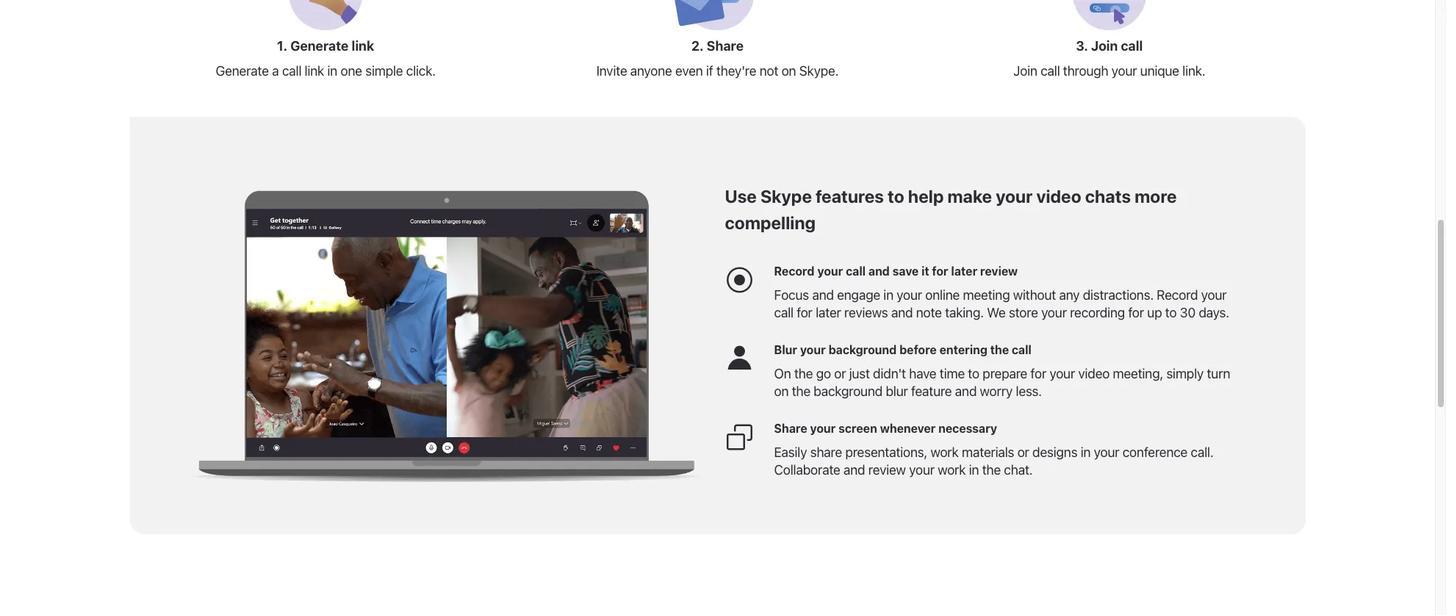 Task type: locate. For each thing, give the bounding box(es) containing it.
collaborate
[[774, 462, 840, 477]]

they're
[[716, 63, 756, 78]]

generate left a
[[216, 63, 269, 78]]

0 horizontal spatial link
[[305, 63, 324, 78]]

background down 'just'
[[814, 383, 883, 399]]

the left go
[[794, 366, 813, 381]]

2 vertical spatial to
[[968, 366, 980, 381]]

call
[[1121, 38, 1143, 53], [282, 63, 301, 78], [1041, 63, 1060, 78], [846, 265, 866, 278], [774, 305, 794, 320], [1012, 343, 1032, 356]]

have
[[909, 366, 936, 381]]

0 horizontal spatial join
[[1013, 63, 1037, 78]]

review down presentations,
[[868, 462, 906, 477]]

on the go or just didn't have time to prepare for your video meeting, simply turn on the background blur feature and worry less.
[[774, 366, 1230, 399]]

1 horizontal spatial record
[[1157, 287, 1198, 303]]

to
[[888, 186, 904, 206], [1165, 305, 1177, 320], [968, 366, 980, 381]]

1 vertical spatial record
[[1157, 287, 1198, 303]]

days.
[[1199, 305, 1229, 320]]

later
[[951, 265, 977, 278], [816, 305, 841, 320]]

later up "online"
[[951, 265, 977, 278]]

invite anyone even if they're not on skype.
[[596, 63, 839, 78]]

anyone
[[630, 63, 672, 78]]

review inside easily share presentations, work materials or designs in your conference call. collaborate and review your work in the chat.
[[868, 462, 906, 477]]

or
[[834, 366, 846, 381], [1017, 444, 1029, 460]]

0 vertical spatial record
[[774, 265, 815, 278]]

call left through
[[1041, 63, 1060, 78]]

1 horizontal spatial join
[[1091, 38, 1118, 53]]

join right the 3.
[[1091, 38, 1118, 53]]

video left chats
[[1036, 186, 1081, 206]]

for left up
[[1128, 305, 1144, 320]]

background
[[829, 343, 897, 356], [814, 383, 883, 399]]

taking.
[[945, 305, 984, 320]]

call right a
[[282, 63, 301, 78]]

or right go
[[834, 366, 846, 381]]

0 vertical spatial later
[[951, 265, 977, 278]]

1 vertical spatial review
[[868, 462, 906, 477]]

0 vertical spatial link
[[352, 38, 374, 53]]

background up 'just'
[[829, 343, 897, 356]]

link
[[352, 38, 374, 53], [305, 63, 324, 78]]

to right up
[[1165, 305, 1177, 320]]

1. generate link
[[277, 38, 374, 53]]

record
[[774, 265, 815, 278], [1157, 287, 1198, 303]]

generate
[[290, 38, 349, 53], [216, 63, 269, 78]]

work down materials
[[938, 462, 966, 477]]

1 vertical spatial later
[[816, 305, 841, 320]]

0 vertical spatial join
[[1091, 38, 1118, 53]]

the down blur
[[792, 383, 811, 399]]

whenever
[[880, 422, 936, 435]]

1.
[[277, 38, 287, 53]]

your down the any
[[1041, 305, 1067, 320]]

link up one at the top left of the page
[[352, 38, 374, 53]]

in
[[327, 63, 337, 78], [884, 287, 894, 303], [1081, 444, 1091, 460], [969, 462, 979, 477]]

online
[[925, 287, 960, 303]]

share
[[707, 38, 744, 53], [774, 422, 807, 435]]

share up invite anyone even if they're not on skype.
[[707, 38, 744, 53]]

record up 30
[[1157, 287, 1198, 303]]

and left note
[[891, 305, 913, 320]]

0 vertical spatial share
[[707, 38, 744, 53]]

focus and engage in your online meeting without any distractions. record your call for later reviews and note taking. we store your recording for up to 30 days.
[[774, 287, 1229, 320]]

0 horizontal spatial to
[[888, 186, 904, 206]]

skype
[[760, 186, 812, 206]]

easily
[[774, 444, 807, 460]]

to inside on the go or just didn't have time to prepare for your video meeting, simply turn on the background blur feature and worry less.
[[968, 366, 980, 381]]

0 vertical spatial on
[[782, 63, 796, 78]]

simple
[[365, 63, 403, 78]]

1 vertical spatial on
[[774, 383, 789, 399]]

review
[[980, 265, 1018, 278], [868, 462, 906, 477]]

in down record your call and save it for later review on the right of the page
[[884, 287, 894, 303]]

or up chat.
[[1017, 444, 1029, 460]]

for
[[932, 265, 948, 278], [797, 305, 813, 320], [1128, 305, 1144, 320], [1031, 366, 1046, 381]]

share up easily
[[774, 422, 807, 435]]

1 horizontal spatial to
[[968, 366, 980, 381]]

on
[[782, 63, 796, 78], [774, 383, 789, 399]]

entering
[[940, 343, 988, 356]]

join call through your unique link.
[[1013, 63, 1205, 78]]

feature
[[911, 383, 952, 399]]

blur
[[886, 383, 908, 399]]

1 horizontal spatial or
[[1017, 444, 1029, 460]]

on
[[774, 366, 791, 381]]

0 horizontal spatial record
[[774, 265, 815, 278]]

engage
[[837, 287, 880, 303]]

1 horizontal spatial generate
[[290, 38, 349, 53]]

meeting
[[963, 287, 1010, 303]]

designs
[[1032, 444, 1078, 460]]

link down the 1. generate link
[[305, 63, 324, 78]]

0 vertical spatial background
[[829, 343, 897, 356]]

it
[[922, 265, 929, 278]]

your right 'prepare'
[[1050, 366, 1075, 381]]

to right time
[[968, 366, 980, 381]]

before
[[900, 343, 937, 356]]

record up "focus"
[[774, 265, 815, 278]]

call up join call through your unique link.
[[1121, 38, 1143, 53]]

and inside on the go or just didn't have time to prepare for your video meeting, simply turn on the background blur feature and worry less.
[[955, 383, 977, 399]]

work down necessary
[[931, 444, 959, 460]]

through
[[1063, 63, 1108, 78]]

distractions.
[[1083, 287, 1154, 303]]

your
[[1112, 63, 1137, 78], [996, 186, 1033, 206], [817, 265, 843, 278], [897, 287, 922, 303], [1201, 287, 1227, 303], [1041, 305, 1067, 320], [800, 343, 826, 356], [1050, 366, 1075, 381], [810, 422, 836, 435], [1094, 444, 1119, 460], [909, 462, 935, 477]]

your down presentations,
[[909, 462, 935, 477]]

2. share
[[691, 38, 744, 53]]

later inside focus and engage in your online meeting without any distractions. record your call for later reviews and note taking. we store your recording for up to 30 days.
[[816, 305, 841, 320]]


[[725, 266, 754, 295]]

0 horizontal spatial generate
[[216, 63, 269, 78]]

generate up generate a call link in one simple click.
[[290, 38, 349, 53]]

your left conference
[[1094, 444, 1119, 460]]

up
[[1147, 305, 1162, 320]]

1 vertical spatial share
[[774, 422, 807, 435]]

1 vertical spatial or
[[1017, 444, 1029, 460]]

call down "focus"
[[774, 305, 794, 320]]

if
[[706, 63, 713, 78]]

for down "focus"
[[797, 305, 813, 320]]

0 horizontal spatial later
[[816, 305, 841, 320]]

0 vertical spatial to
[[888, 186, 904, 206]]

later down engage
[[816, 305, 841, 320]]

skype.
[[799, 63, 839, 78]]

the down materials
[[982, 462, 1001, 477]]

background inside on the go or just didn't have time to prepare for your video meeting, simply turn on the background blur feature and worry less.
[[814, 383, 883, 399]]

generate a call link in one simple click.
[[216, 63, 436, 78]]

call inside focus and engage in your online meeting without any distractions. record your call for later reviews and note taking. we store your recording for up to 30 days.
[[774, 305, 794, 320]]

on right the not
[[782, 63, 796, 78]]

0 vertical spatial or
[[834, 366, 846, 381]]

the
[[990, 343, 1009, 356], [794, 366, 813, 381], [792, 383, 811, 399], [982, 462, 1001, 477]]

1 vertical spatial to
[[1165, 305, 1177, 320]]

video left meeting,
[[1078, 366, 1110, 381]]

and down presentations,
[[844, 462, 865, 477]]

and down time
[[955, 383, 977, 399]]

meeting on desktop device image
[[181, 190, 710, 482]]

2 horizontal spatial to
[[1165, 305, 1177, 320]]

materials
[[962, 444, 1014, 460]]

1 vertical spatial background
[[814, 383, 883, 399]]

0 horizontal spatial or
[[834, 366, 846, 381]]

worry
[[980, 383, 1013, 399]]

any
[[1059, 287, 1080, 303]]

for up less.
[[1031, 366, 1046, 381]]

work
[[931, 444, 959, 460], [938, 462, 966, 477]]

invite
[[596, 63, 627, 78]]

1 vertical spatial video
[[1078, 366, 1110, 381]]

review up meeting
[[980, 265, 1018, 278]]

video
[[1036, 186, 1081, 206], [1078, 366, 1110, 381]]

your inside use skype features to help make your video chats more compelling
[[996, 186, 1033, 206]]

video inside use skype features to help make your video chats more compelling
[[1036, 186, 1081, 206]]

0 horizontal spatial share
[[707, 38, 744, 53]]

for right it
[[932, 265, 948, 278]]

your right make
[[996, 186, 1033, 206]]

to left help
[[888, 186, 904, 206]]

less.
[[1016, 383, 1042, 399]]

0 vertical spatial video
[[1036, 186, 1081, 206]]

join left through
[[1013, 63, 1037, 78]]

and
[[869, 265, 890, 278], [812, 287, 834, 303], [891, 305, 913, 320], [955, 383, 977, 399], [844, 462, 865, 477]]

0 horizontal spatial review
[[868, 462, 906, 477]]

on down on
[[774, 383, 789, 399]]

1 horizontal spatial review
[[980, 265, 1018, 278]]



Task type: vqa. For each thing, say whether or not it's contained in the screenshot.
Out
no



Task type: describe. For each thing, give the bounding box(es) containing it.
call.
[[1191, 444, 1214, 460]]

or inside on the go or just didn't have time to prepare for your video meeting, simply turn on the background blur feature and worry less.
[[834, 366, 846, 381]]

time
[[940, 366, 965, 381]]

turn
[[1207, 366, 1230, 381]]

1 vertical spatial generate
[[216, 63, 269, 78]]

even
[[675, 63, 703, 78]]

your inside on the go or just didn't have time to prepare for your video meeting, simply turn on the background blur feature and worry less.
[[1050, 366, 1075, 381]]

compelling
[[725, 212, 816, 233]]

your up engage
[[817, 265, 843, 278]]

on inside on the go or just didn't have time to prepare for your video meeting, simply turn on the background blur feature and worry less.
[[774, 383, 789, 399]]

1 horizontal spatial share
[[774, 422, 807, 435]]

0 vertical spatial work
[[931, 444, 959, 460]]

click.
[[406, 63, 436, 78]]

blur
[[774, 343, 797, 356]]

and inside easily share presentations, work materials or designs in your conference call. collaborate and review your work in the chat.
[[844, 462, 865, 477]]

didn't
[[873, 366, 906, 381]]

the inside easily share presentations, work materials or designs in your conference call. collaborate and review your work in the chat.
[[982, 462, 1001, 477]]

your up go
[[800, 343, 826, 356]]

the up 'prepare'
[[990, 343, 1009, 356]]

in inside focus and engage in your online meeting without any distractions. record your call for later reviews and note taking. we store your recording for up to 30 days.
[[884, 287, 894, 303]]

note
[[916, 305, 942, 320]]

1 vertical spatial work
[[938, 462, 966, 477]]

simply
[[1166, 366, 1204, 381]]

reviews
[[844, 305, 888, 320]]

1 horizontal spatial later
[[951, 265, 977, 278]]

conference
[[1123, 444, 1188, 460]]

focus
[[774, 287, 809, 303]]

help
[[908, 186, 944, 206]]

meeting,
[[1113, 366, 1163, 381]]

call up 'prepare'
[[1012, 343, 1032, 356]]

to inside focus and engage in your online meeting without any distractions. record your call for later reviews and note taking. we store your recording for up to 30 days.
[[1165, 305, 1177, 320]]

and left save
[[869, 265, 890, 278]]

go
[[816, 366, 831, 381]]

screen
[[839, 422, 877, 435]]

your down 3. join call
[[1112, 63, 1137, 78]]

chats
[[1085, 186, 1131, 206]]

your up "share"
[[810, 422, 836, 435]]

in left one at the top left of the page
[[327, 63, 337, 78]]

easily share presentations, work materials or designs in your conference call. collaborate and review your work in the chat.
[[774, 444, 1214, 477]]

1 horizontal spatial link
[[352, 38, 374, 53]]

1 vertical spatial join
[[1013, 63, 1037, 78]]

record your call and save it for later review
[[774, 265, 1018, 278]]

make
[[948, 186, 992, 206]]

presentations,
[[845, 444, 927, 460]]

record inside focus and engage in your online meeting without any distractions. record your call for later reviews and note taking. we store your recording for up to 30 days.
[[1157, 287, 1198, 303]]

recording
[[1070, 305, 1125, 320]]

not
[[760, 63, 778, 78]]

30
[[1180, 305, 1196, 320]]

one
[[341, 63, 362, 78]]

your up days.
[[1201, 287, 1227, 303]]

store
[[1009, 305, 1038, 320]]

0 vertical spatial generate
[[290, 38, 349, 53]]

and right "focus"
[[812, 287, 834, 303]]

we
[[987, 305, 1006, 320]]

necessary
[[939, 422, 997, 435]]

in right designs
[[1081, 444, 1091, 460]]

unique
[[1140, 63, 1179, 78]]

a
[[272, 63, 279, 78]]

video inside on the go or just didn't have time to prepare for your video meeting, simply turn on the background blur feature and worry less.
[[1078, 366, 1110, 381]]

more
[[1135, 186, 1177, 206]]

share your screen whenever necessary
[[774, 422, 997, 435]]


[[725, 422, 754, 452]]

save
[[893, 265, 919, 278]]

share
[[810, 444, 842, 460]]

for inside on the go or just didn't have time to prepare for your video meeting, simply turn on the background blur feature and worry less.
[[1031, 366, 1046, 381]]

prepare
[[983, 366, 1027, 381]]

use skype features to help make your video chats more compelling
[[725, 186, 1177, 233]]

without
[[1013, 287, 1056, 303]]


[[725, 344, 754, 373]]

1 vertical spatial link
[[305, 63, 324, 78]]

your down save
[[897, 287, 922, 303]]

blur your background before entering the call
[[774, 343, 1032, 356]]

or inside easily share presentations, work materials or designs in your conference call. collaborate and review your work in the chat.
[[1017, 444, 1029, 460]]

features
[[816, 186, 884, 206]]

2.
[[691, 38, 704, 53]]

chat.
[[1004, 462, 1033, 477]]

3.
[[1076, 38, 1088, 53]]

to inside use skype features to help make your video chats more compelling
[[888, 186, 904, 206]]

use
[[725, 186, 757, 206]]

call up engage
[[846, 265, 866, 278]]

in down materials
[[969, 462, 979, 477]]

link.
[[1183, 63, 1205, 78]]

just
[[849, 366, 870, 381]]

3. join call
[[1076, 38, 1143, 53]]

0 vertical spatial review
[[980, 265, 1018, 278]]



